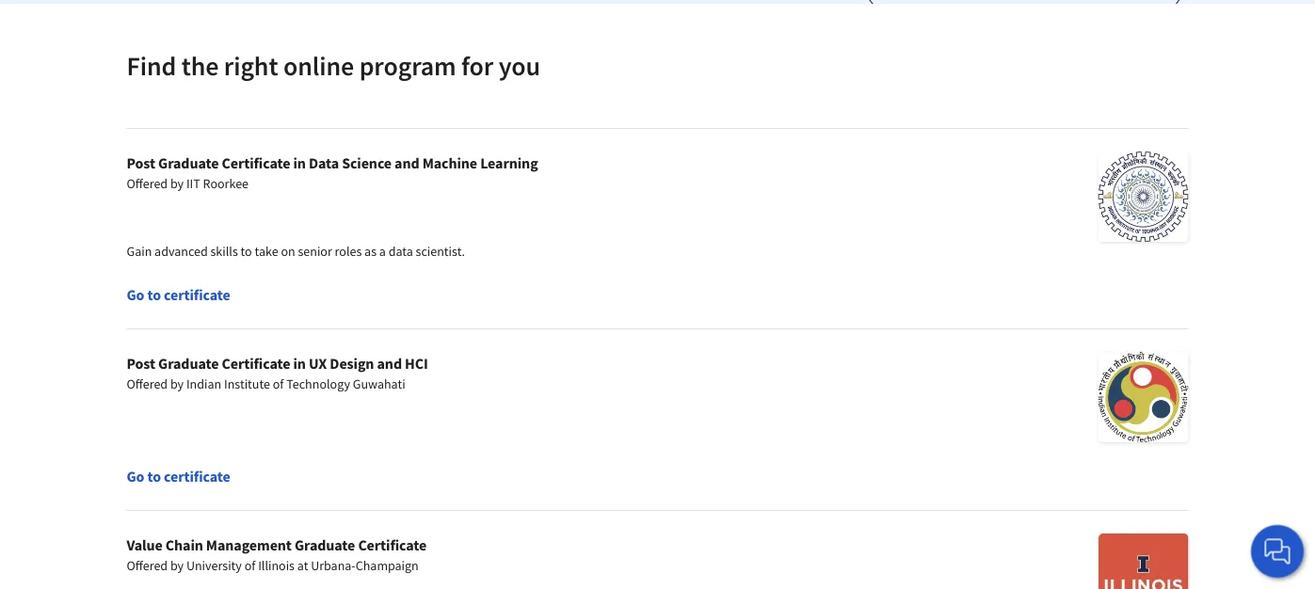 Task type: locate. For each thing, give the bounding box(es) containing it.
take
[[255, 243, 278, 260]]

1 post from the top
[[127, 154, 155, 172]]

by down the chain
[[170, 558, 184, 575]]

iit
[[186, 175, 200, 192]]

on
[[281, 243, 295, 260]]

1 vertical spatial of
[[245, 558, 256, 575]]

for
[[462, 49, 494, 82]]

graduate
[[158, 154, 219, 172], [158, 354, 219, 373], [295, 536, 355, 555]]

in left ux
[[293, 354, 306, 373]]

chat with us image
[[1263, 537, 1293, 567]]

of right institute
[[273, 376, 284, 393]]

post inside post graduate certificate in data science and machine learning offered by iit roorkee
[[127, 154, 155, 172]]

certificate
[[222, 154, 290, 172], [222, 354, 290, 373], [358, 536, 427, 555]]

gain
[[127, 243, 152, 260]]

online
[[283, 49, 354, 82]]

technology
[[287, 376, 350, 393]]

1 offered from the top
[[127, 175, 168, 192]]

1 vertical spatial offered
[[127, 376, 168, 393]]

2 vertical spatial by
[[170, 558, 184, 575]]

find
[[127, 49, 176, 82]]

0 vertical spatial post
[[127, 154, 155, 172]]

1 in from the top
[[293, 154, 306, 172]]

scientist.
[[416, 243, 465, 260]]

3 by from the top
[[170, 558, 184, 575]]

post inside the post graduate certificate in ux design and hci offered by indian institute of technology guwahati
[[127, 354, 155, 373]]

by left the iit
[[170, 175, 184, 192]]

to
[[241, 243, 252, 260], [147, 285, 161, 304], [147, 467, 161, 486]]

certificate down advanced
[[164, 285, 230, 304]]

0 vertical spatial go to certificate
[[127, 285, 230, 304]]

university of illinois at urbana-champaign image
[[1099, 534, 1189, 590]]

certificate
[[164, 285, 230, 304], [164, 467, 230, 486]]

0 vertical spatial and
[[395, 154, 420, 172]]

0 vertical spatial certificate
[[164, 285, 230, 304]]

design
[[330, 354, 374, 373]]

1 vertical spatial by
[[170, 376, 184, 393]]

offered down value
[[127, 558, 168, 575]]

1 vertical spatial in
[[293, 354, 306, 373]]

graduate up indian
[[158, 354, 219, 373]]

certificate inside post graduate certificate in data science and machine learning offered by iit roorkee
[[222, 154, 290, 172]]

post for post graduate certificate in ux design and hci
[[127, 354, 155, 373]]

offered left the iit
[[127, 175, 168, 192]]

3 offered from the top
[[127, 558, 168, 575]]

1 vertical spatial post
[[127, 354, 155, 373]]

certificate inside the post graduate certificate in ux design and hci offered by indian institute of technology guwahati
[[222, 354, 290, 373]]

machine
[[423, 154, 478, 172]]

by inside the post graduate certificate in ux design and hci offered by indian institute of technology guwahati
[[170, 376, 184, 393]]

0 vertical spatial go
[[127, 285, 144, 304]]

2 vertical spatial certificate
[[358, 536, 427, 555]]

as
[[365, 243, 377, 260]]

certificate up roorkee
[[222, 154, 290, 172]]

go to certificate
[[127, 285, 230, 304], [127, 467, 230, 486]]

and
[[395, 154, 420, 172], [377, 354, 402, 373]]

you
[[499, 49, 541, 82]]

of down management at the bottom left
[[245, 558, 256, 575]]

1 horizontal spatial of
[[273, 376, 284, 393]]

2 offered from the top
[[127, 376, 168, 393]]

2 vertical spatial graduate
[[295, 536, 355, 555]]

0 vertical spatial by
[[170, 175, 184, 192]]

in inside post graduate certificate in data science and machine learning offered by iit roorkee
[[293, 154, 306, 172]]

to left take
[[241, 243, 252, 260]]

offered left indian
[[127, 376, 168, 393]]

iit roorkee image
[[1099, 152, 1189, 242]]

1 vertical spatial certificate
[[164, 467, 230, 486]]

graduate up urbana- on the bottom left
[[295, 536, 355, 555]]

by
[[170, 175, 184, 192], [170, 376, 184, 393], [170, 558, 184, 575]]

and for machine
[[395, 154, 420, 172]]

0 vertical spatial certificate
[[222, 154, 290, 172]]

graduate inside value chain management graduate certificate offered by university of illinois at urbana-champaign
[[295, 536, 355, 555]]

2 by from the top
[[170, 376, 184, 393]]

2 post from the top
[[127, 354, 155, 373]]

and inside post graduate certificate in data science and machine learning offered by iit roorkee
[[395, 154, 420, 172]]

2 certificate from the top
[[164, 467, 230, 486]]

1 by from the top
[[170, 175, 184, 192]]

value chain management graduate certificate offered by university of illinois at urbana-champaign
[[127, 536, 427, 575]]

gain advanced skills to take on senior roles as a data scientist.
[[127, 243, 465, 260]]

indian
[[186, 376, 222, 393]]

graduate for post graduate certificate in ux design and hci
[[158, 354, 219, 373]]

graduate up the iit
[[158, 154, 219, 172]]

1 vertical spatial and
[[377, 354, 402, 373]]

in left data
[[293, 154, 306, 172]]

go down 'gain'
[[127, 285, 144, 304]]

of inside the post graduate certificate in ux design and hci offered by indian institute of technology guwahati
[[273, 376, 284, 393]]

certificate for ux
[[222, 354, 290, 373]]

by left indian
[[170, 376, 184, 393]]

in inside the post graduate certificate in ux design and hci offered by indian institute of technology guwahati
[[293, 354, 306, 373]]

1 vertical spatial go to certificate
[[127, 467, 230, 486]]

and inside the post graduate certificate in ux design and hci offered by indian institute of technology guwahati
[[377, 354, 402, 373]]

to down 'gain'
[[147, 285, 161, 304]]

go
[[127, 285, 144, 304], [127, 467, 144, 486]]

offered
[[127, 175, 168, 192], [127, 376, 168, 393], [127, 558, 168, 575]]

guwahati
[[353, 376, 406, 393]]

the
[[181, 49, 219, 82]]

certificate inside value chain management graduate certificate offered by university of illinois at urbana-champaign
[[358, 536, 427, 555]]

value
[[127, 536, 163, 555]]

in
[[293, 154, 306, 172], [293, 354, 306, 373]]

go to certificate up the chain
[[127, 467, 230, 486]]

certificate up institute
[[222, 354, 290, 373]]

by inside post graduate certificate in data science and machine learning offered by iit roorkee
[[170, 175, 184, 192]]

1 vertical spatial graduate
[[158, 354, 219, 373]]

graduate inside post graduate certificate in data science and machine learning offered by iit roorkee
[[158, 154, 219, 172]]

0 vertical spatial in
[[293, 154, 306, 172]]

certificate up champaign on the left of page
[[358, 536, 427, 555]]

university
[[186, 558, 242, 575]]

0 vertical spatial graduate
[[158, 154, 219, 172]]

and right the science
[[395, 154, 420, 172]]

0 vertical spatial of
[[273, 376, 284, 393]]

2 in from the top
[[293, 354, 306, 373]]

certificate up the chain
[[164, 467, 230, 486]]

science
[[342, 154, 392, 172]]

post
[[127, 154, 155, 172], [127, 354, 155, 373]]

to up value
[[147, 467, 161, 486]]

1 vertical spatial go
[[127, 467, 144, 486]]

graduate inside the post graduate certificate in ux design and hci offered by indian institute of technology guwahati
[[158, 354, 219, 373]]

1 vertical spatial certificate
[[222, 354, 290, 373]]

0 horizontal spatial of
[[245, 558, 256, 575]]

and up guwahati on the bottom of the page
[[377, 354, 402, 373]]

0 vertical spatial to
[[241, 243, 252, 260]]

of
[[273, 376, 284, 393], [245, 558, 256, 575]]

champaign
[[356, 558, 419, 575]]

2 vertical spatial offered
[[127, 558, 168, 575]]

go to certificate down advanced
[[127, 285, 230, 304]]

in for data
[[293, 154, 306, 172]]

data
[[309, 154, 339, 172]]

go up value
[[127, 467, 144, 486]]

1 certificate from the top
[[164, 285, 230, 304]]

0 vertical spatial offered
[[127, 175, 168, 192]]



Task type: describe. For each thing, give the bounding box(es) containing it.
by inside value chain management graduate certificate offered by university of illinois at urbana-champaign
[[170, 558, 184, 575]]

institute
[[224, 376, 270, 393]]

learning
[[480, 154, 538, 172]]

at
[[297, 558, 308, 575]]

offered inside value chain management graduate certificate offered by university of illinois at urbana-champaign
[[127, 558, 168, 575]]

program
[[359, 49, 456, 82]]

certificate for data
[[222, 154, 290, 172]]

1 go to certificate from the top
[[127, 285, 230, 304]]

data
[[389, 243, 413, 260]]

indian institute of technology guwahati image
[[1099, 352, 1189, 443]]

senior
[[298, 243, 332, 260]]

1 go from the top
[[127, 285, 144, 304]]

1 vertical spatial to
[[147, 285, 161, 304]]

2 go from the top
[[127, 467, 144, 486]]

roorkee
[[203, 175, 249, 192]]

right
[[224, 49, 278, 82]]

hci
[[405, 354, 428, 373]]

in for ux
[[293, 354, 306, 373]]

skills
[[210, 243, 238, 260]]

2 go to certificate from the top
[[127, 467, 230, 486]]

illinois
[[258, 558, 295, 575]]

and for hci
[[377, 354, 402, 373]]

post graduate certificate in ux design and hci offered by indian institute of technology guwahati
[[127, 354, 428, 393]]

2 vertical spatial to
[[147, 467, 161, 486]]

urbana-
[[311, 558, 356, 575]]

post graduate certificate in data science and machine learning offered by iit roorkee
[[127, 154, 538, 192]]

roles
[[335, 243, 362, 260]]

a
[[379, 243, 386, 260]]

of inside value chain management graduate certificate offered by university of illinois at urbana-champaign
[[245, 558, 256, 575]]

advanced
[[155, 243, 208, 260]]

graduate for post graduate certificate in data science and machine learning
[[158, 154, 219, 172]]

chain
[[166, 536, 203, 555]]

find the right online program for you
[[127, 49, 541, 82]]

management
[[206, 536, 292, 555]]

offered inside the post graduate certificate in ux design and hci offered by indian institute of technology guwahati
[[127, 376, 168, 393]]

offered inside post graduate certificate in data science and machine learning offered by iit roorkee
[[127, 175, 168, 192]]

ux
[[309, 354, 327, 373]]

post for post graduate certificate in data science and machine learning
[[127, 154, 155, 172]]



Task type: vqa. For each thing, say whether or not it's contained in the screenshot.
"Help Center" image
no



